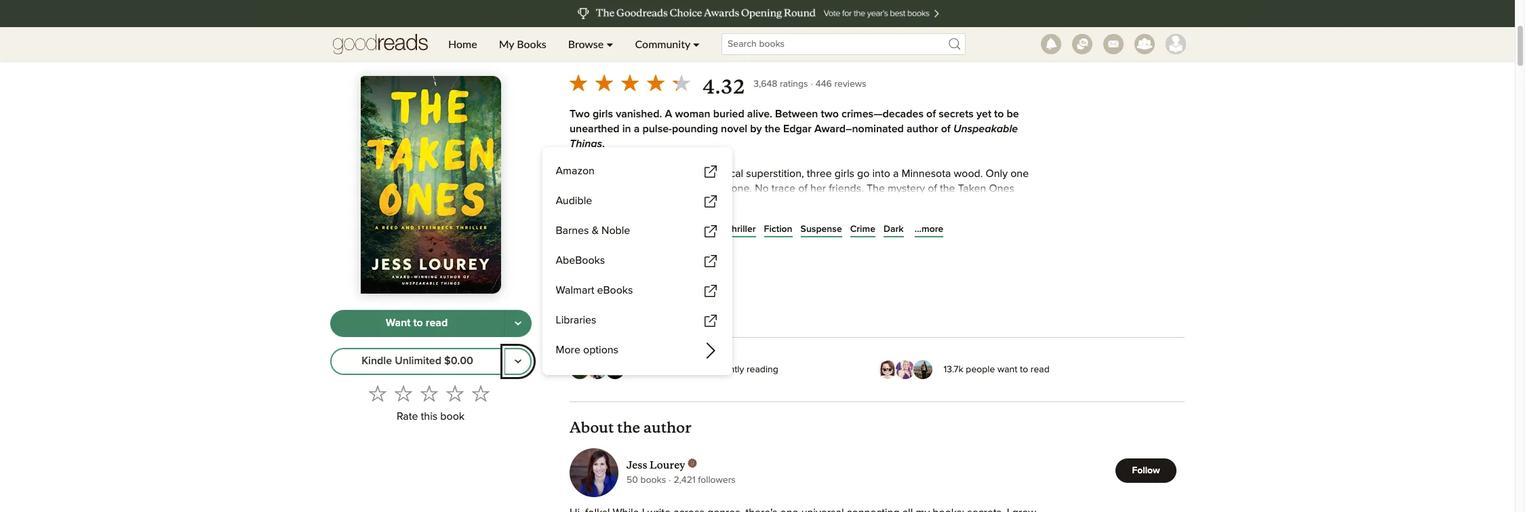 Task type: describe. For each thing, give the bounding box(es) containing it.
summer for summer 1980: with no fear of a local superstition, three girls go into a minnesota wood. only one comes out. dead silent. memory gone. no trace of her friends. the mystery of the taken ones captures the nation.
[[570, 168, 610, 179]]

novel
[[721, 123, 748, 134]]

reviews
[[835, 79, 867, 89]]

present,
[[841, 317, 879, 328]]

rate 1 out of 5 image
[[369, 385, 386, 402]]

a right 'assigned'
[[1034, 227, 1040, 238]]

her inside summer 1980: with no fear of a local superstition, three girls go into a minnesota wood. only one comes out. dead silent. memory gone. no trace of her friends. the mystery of the taken ones captures the nation.
[[811, 183, 827, 194]]

vote now in the opening round of the 2023 goodreads choice awards image
[[264, 0, 1251, 27]]

barnes & noble button
[[551, 218, 725, 245]]

amazon
[[556, 166, 595, 177]]

in inside two girls vanished. a woman buried alive. between two crimes—decades of secrets yet to be unearthed in a pulse-pounding novel by the edgar award–nominated author of
[[623, 123, 631, 134]]

about the author
[[570, 419, 692, 437]]

her down as
[[570, 332, 586, 342]]

two
[[821, 109, 839, 119]]

secrets
[[939, 109, 974, 119]]

and up that
[[802, 317, 820, 328]]

crimes—decades
[[842, 109, 924, 119]]

want to read
[[386, 318, 448, 329]]

unearthed
[[570, 123, 620, 134]]

& inside 'button'
[[625, 308, 631, 318]]

browse ▾ link
[[558, 27, 625, 61]]

summer 1980: with no fear of a local superstition, three girls go into a minnesota wood. only one comes out. dead silent. memory gone. no trace of her friends. the mystery of the taken ones captures the nation.
[[570, 168, 1029, 209]]

read inside "button"
[[426, 318, 448, 329]]

of right truth
[[906, 332, 915, 342]]

each
[[919, 272, 942, 283]]

1 vertical spatial lourey
[[650, 458, 686, 471]]

trusts
[[784, 257, 810, 268]]

between
[[776, 109, 819, 119]]

one inside summer 1980: with no fear of a local superstition, three girls go into a minnesota wood. only one comes out. dead silent. memory gone. no trace of her friends. the mystery of the taken ones captures the nation.
[[1011, 168, 1029, 179]]

audible button
[[551, 188, 725, 215]]

is
[[960, 257, 967, 268]]

unspeakable things
[[570, 123, 1019, 149]]

dead
[[625, 183, 651, 194]]

0 horizontal spatial author
[[644, 419, 692, 437]]

mystery for mystery
[[611, 225, 645, 234]]

girls inside summer 1980: with no fear of a local superstition, three girls go into a minnesota wood. only one comes out. dead silent. memory gone. no trace of her friends. the mystery of the taken ones captures the nation.
[[835, 168, 855, 179]]

fiction link
[[764, 223, 793, 236]]

thriller
[[727, 225, 756, 234]]

that
[[786, 332, 804, 342]]

barnes
[[556, 225, 590, 236]]

332
[[570, 252, 586, 261]]

connect
[[655, 317, 694, 328]]

they
[[733, 272, 757, 283]]

to down they
[[751, 287, 760, 298]]

book 1 in the steinbeck and reed series element
[[570, 0, 779, 3]]

0 vertical spatial jess lourey
[[570, 43, 651, 61]]

about
[[570, 419, 614, 437]]

browse
[[568, 37, 604, 50]]

fear inside as van and harry connect the crimes of the past and the present, van struggles with memories of her own nightmarish childhood—and the fear that uncovering the truth of the taken ones will lead her down a path from which she, too, may never return.
[[765, 332, 783, 342]]

my books
[[499, 37, 547, 50]]

buried inside summer 2022: cold case detective van reed and forensic scientist harry steinbeck are assigned a disturbing homicide—a woman buried alive, clutching a heart charm necklace belonging to one of the vanished girls. van follows her gut. harry trusts in facts. their common ground is the need to catch a killer before he kills again. they have something else in common: each has ties to the original case in ways they're reluctant to share.
[[719, 242, 749, 253]]

more
[[556, 345, 581, 356]]

taken inside summer 1980: with no fear of a local superstition, three girls go into a minnesota wood. only one comes out. dead silent. memory gone. no trace of her friends. the mystery of the taken ones captures the nation.
[[958, 183, 987, 194]]

top genres for this book element
[[570, 221, 1185, 242]]

show more button
[[570, 199, 637, 216]]

common:
[[872, 272, 916, 283]]

van up alive,
[[740, 227, 759, 238]]

dark link
[[884, 223, 904, 236]]

1 vertical spatial kindle
[[362, 356, 393, 367]]

home link
[[438, 27, 488, 61]]

books
[[641, 475, 666, 485]]

harry inside as van and harry connect the crimes of the past and the present, van struggles with memories of her own nightmarish childhood—and the fear that uncovering the truth of the taken ones will lead her down a path from which she, too, may never return.
[[627, 317, 653, 328]]

446
[[816, 79, 832, 89]]

the up may
[[747, 332, 762, 342]]

1,607 people are currently reading
[[636, 365, 779, 374]]

1 horizontal spatial harry
[[755, 257, 781, 268]]

walmart ebooks
[[556, 285, 634, 296]]

the up childhood—and
[[696, 317, 712, 328]]

walmart ebooks button
[[551, 277, 725, 305]]

woman inside two girls vanished. a woman buried alive. between two crimes—decades of secrets yet to be unearthed in a pulse-pounding novel by the edgar award–nominated author of
[[675, 109, 711, 119]]

▾ for browse ▾
[[607, 37, 614, 50]]

rate 3 out of 5 image
[[420, 385, 438, 402]]

to right want at the bottom right of page
[[1020, 365, 1029, 374]]

rate 4 out of 5 image
[[446, 385, 464, 402]]

pulse-
[[643, 123, 672, 134]]

share.
[[763, 287, 792, 298]]

a inside two girls vanished. a woman buried alive. between two crimes—decades of secrets yet to be unearthed in a pulse-pounding novel by the edgar award–nominated author of
[[634, 123, 640, 134]]

with
[[641, 168, 662, 179]]

crimes
[[714, 317, 746, 328]]

reed
[[761, 227, 786, 238]]

the inside two girls vanished. a woman buried alive. between two crimes—decades of secrets yet to be unearthed in a pulse-pounding novel by the edgar award–nominated author of
[[765, 123, 781, 134]]

before
[[632, 272, 664, 283]]

only
[[986, 168, 1008, 179]]

ways
[[644, 287, 668, 298]]

need
[[988, 257, 1013, 268]]

her inside summer 2022: cold case detective van reed and forensic scientist harry steinbeck are assigned a disturbing homicide—a woman buried alive, clutching a heart charm necklace belonging to one of the vanished girls. van follows her gut. harry trusts in facts. their common ground is the need to catch a killer before he kills again. they have something else in common: each has ties to the original case in ways they're reluctant to share.
[[716, 257, 732, 268]]

suspense
[[801, 225, 842, 234]]

has
[[945, 272, 962, 283]]

options
[[584, 345, 619, 356]]

0 vertical spatial lourey
[[602, 43, 651, 61]]

own
[[588, 332, 609, 342]]

of up lead
[[1022, 317, 1031, 328]]

ground
[[923, 257, 957, 268]]

vanished
[[588, 257, 631, 268]]

heart
[[834, 242, 858, 253]]

alive.
[[748, 109, 773, 119]]

the down the need
[[996, 272, 1012, 283]]

may
[[748, 346, 768, 357]]

three
[[807, 168, 832, 179]]

gone.
[[725, 183, 752, 194]]

0 vertical spatial taken
[[627, 2, 708, 35]]

the up uncovering
[[823, 317, 838, 328]]

profile image for jess lourey. image
[[570, 449, 619, 497]]

details
[[594, 308, 622, 318]]

down
[[588, 346, 615, 357]]

50
[[627, 475, 638, 485]]

browse ▾
[[568, 37, 614, 50]]

else
[[839, 272, 858, 283]]

rate this book element
[[330, 381, 532, 427]]

profile image for test dummy. image
[[1166, 34, 1187, 54]]

from
[[650, 346, 672, 357]]

have
[[760, 272, 783, 283]]

nightmarish
[[611, 332, 667, 342]]

editions
[[633, 308, 667, 318]]

rate 2 out of 5 image
[[395, 385, 412, 402]]

homicide—a
[[620, 242, 678, 253]]

book title: the taken ones element
[[570, 2, 779, 35]]

jess for top jess lourey link
[[570, 43, 598, 61]]

which
[[675, 346, 702, 357]]

0 vertical spatial jess lourey link
[[570, 43, 667, 62]]

4.32
[[703, 75, 746, 99]]

captures
[[570, 198, 611, 209]]

go
[[858, 168, 870, 179]]

book details & editions button
[[570, 305, 686, 321]]

dark
[[884, 225, 904, 234]]

home
[[448, 37, 477, 50]]

rating 0 out of 5 group
[[365, 381, 494, 406]]

1 vertical spatial read
[[1031, 365, 1050, 374]]

2,421
[[674, 475, 696, 485]]

abebooks
[[556, 255, 606, 266]]

13.7k
[[944, 365, 964, 374]]

book
[[441, 411, 465, 422]]

scientist
[[850, 227, 889, 238]]

walmart
[[556, 285, 595, 296]]

of down minnesota
[[928, 183, 938, 194]]

mystery link
[[611, 223, 645, 236]]

two girls vanished. a woman buried alive. between two crimes—decades of secrets yet to be unearthed in a pulse-pounding novel by the edgar award–nominated author of
[[570, 109, 1020, 134]]

the down out. at the top left of the page
[[614, 198, 629, 209]]



Task type: vqa. For each thing, say whether or not it's contained in the screenshot.
Sign In
no



Task type: locate. For each thing, give the bounding box(es) containing it.
to left be
[[995, 109, 1004, 119]]

1 horizontal spatial goodreads author image
[[688, 458, 698, 468]]

ones inside summer 1980: with no fear of a local superstition, three girls go into a minnesota wood. only one comes out. dead silent. memory gone. no trace of her friends. the mystery of the taken ones captures the nation.
[[990, 183, 1015, 194]]

0 horizontal spatial mystery
[[611, 225, 645, 234]]

vanished.
[[616, 109, 663, 119]]

assigned
[[989, 227, 1032, 238]]

their
[[852, 257, 876, 268]]

ones inside as van and harry connect the crimes of the past and the present, van struggles with memories of her own nightmarish childhood—and the fear that uncovering the truth of the taken ones will lead her down a path from which she, too, may never return.
[[967, 332, 992, 342]]

lead
[[1013, 332, 1034, 342]]

more options
[[556, 345, 619, 356]]

read right want
[[426, 318, 448, 329]]

girls.
[[634, 257, 656, 268]]

community ▾
[[635, 37, 700, 50]]

to right the need
[[1015, 257, 1025, 268]]

and up clutching at right top
[[789, 227, 807, 238]]

people down which
[[661, 365, 690, 374]]

1 vertical spatial are
[[692, 365, 706, 374]]

a right into
[[894, 168, 899, 179]]

1 vertical spatial taken
[[958, 183, 987, 194]]

0 horizontal spatial case
[[608, 287, 630, 298]]

1 vertical spatial author
[[644, 419, 692, 437]]

girls up friends.
[[835, 168, 855, 179]]

...more button
[[915, 223, 944, 236]]

a down the "vanished."
[[634, 123, 640, 134]]

0 vertical spatial are
[[971, 227, 986, 238]]

girls inside two girls vanished. a woman buried alive. between two crimes—decades of secrets yet to be unearthed in a pulse-pounding novel by the edgar award–nominated author of
[[593, 109, 613, 119]]

are down which
[[692, 365, 706, 374]]

into
[[873, 168, 891, 179]]

in down the "vanished."
[[623, 123, 631, 134]]

woman up "pounding" in the top left of the page
[[675, 109, 711, 119]]

buried inside two girls vanished. a woman buried alive. between two crimes—decades of secrets yet to be unearthed in a pulse-pounding novel by the edgar award–nominated author of
[[714, 109, 745, 119]]

truth
[[881, 332, 903, 342]]

they're
[[671, 287, 704, 298]]

jess lourey up rating 4.32 out of 5 image
[[570, 43, 651, 61]]

13.7k people want to read
[[944, 365, 1050, 374]]

never
[[771, 346, 798, 357]]

1 horizontal spatial the
[[867, 183, 885, 194]]

& up disturbing
[[592, 225, 599, 236]]

pounding
[[672, 123, 719, 134]]

read right want at the bottom right of page
[[1031, 365, 1050, 374]]

summer up comes
[[570, 168, 610, 179]]

jess right books at the left
[[570, 43, 598, 61]]

0 horizontal spatial harry
[[627, 317, 653, 328]]

1 vertical spatial ones
[[990, 183, 1015, 194]]

2 horizontal spatial harry
[[892, 227, 918, 238]]

her left 'down'
[[570, 346, 586, 357]]

author down crimes—decades
[[907, 123, 939, 134]]

belonging
[[939, 242, 987, 253]]

summer
[[570, 168, 610, 179], [570, 227, 610, 238]]

1 vertical spatial jess lourey link
[[627, 458, 736, 472]]

to inside two girls vanished. a woman buried alive. between two crimes—decades of secrets yet to be unearthed in a pulse-pounding novel by the edgar award–nominated author of
[[995, 109, 1004, 119]]

rate 5 out of 5 image
[[472, 385, 490, 402]]

to right want
[[414, 318, 424, 329]]

comes
[[570, 183, 601, 194]]

local
[[722, 168, 744, 179]]

0 horizontal spatial are
[[692, 365, 706, 374]]

1 vertical spatial harry
[[755, 257, 781, 268]]

uncovering
[[807, 332, 860, 342]]

lourey up rating 4.32 out of 5 image
[[602, 43, 651, 61]]

killer
[[607, 272, 630, 283]]

Search by book title or ISBN text field
[[722, 33, 966, 55]]

people
[[661, 365, 690, 374], [966, 365, 996, 374]]

follows
[[680, 257, 713, 268]]

0 horizontal spatial jess
[[570, 43, 598, 61]]

0 horizontal spatial girls
[[593, 109, 613, 119]]

2 mystery from the left
[[691, 225, 724, 234]]

mystery
[[888, 183, 926, 194]]

no
[[755, 183, 769, 194]]

author inside two girls vanished. a woman buried alive. between two crimes—decades of secrets yet to be unearthed in a pulse-pounding novel by the edgar award–nominated author of
[[907, 123, 939, 134]]

with
[[950, 317, 969, 328]]

she,
[[705, 346, 725, 357]]

1 horizontal spatial fear
[[765, 332, 783, 342]]

girls
[[593, 109, 613, 119], [835, 168, 855, 179]]

1 vertical spatial girls
[[835, 168, 855, 179]]

1 vertical spatial &
[[625, 308, 631, 318]]

0 vertical spatial woman
[[675, 109, 711, 119]]

& right details
[[625, 308, 631, 318]]

currently
[[708, 365, 745, 374]]

0 horizontal spatial goodreads author image
[[654, 43, 667, 57]]

and inside summer 2022: cold case detective van reed and forensic scientist harry steinbeck are assigned a disturbing homicide—a woman buried alive, clutching a heart charm necklace belonging to one of the vanished girls. van follows her gut. harry trusts in facts. their common ground is the need to catch a killer before he kills again. they have something else in common: each has ties to the original case in ways they're reluctant to share.
[[789, 227, 807, 238]]

the down struggles
[[918, 332, 933, 342]]

audible
[[556, 196, 593, 206]]

goodreads author image
[[654, 43, 667, 57], [688, 458, 698, 468]]

and
[[789, 227, 807, 238], [606, 317, 624, 328], [802, 317, 820, 328]]

the inside summer 1980: with no fear of a local superstition, three girls go into a minnesota wood. only one comes out. dead silent. memory gone. no trace of her friends. the mystery of the taken ones captures the nation.
[[867, 183, 885, 194]]

the down into
[[867, 183, 885, 194]]

people for 1,607
[[661, 365, 690, 374]]

1 horizontal spatial jess
[[627, 458, 648, 471]]

taken up "community ▾"
[[627, 2, 708, 35]]

her up again.
[[716, 257, 732, 268]]

0 horizontal spatial people
[[661, 365, 690, 374]]

0 vertical spatial girls
[[593, 109, 613, 119]]

mystery
[[611, 225, 645, 234], [691, 225, 724, 234]]

in down their
[[861, 272, 870, 283]]

0 horizontal spatial &
[[592, 225, 599, 236]]

a down forensic
[[825, 242, 831, 253]]

more options link
[[551, 337, 725, 364]]

0 vertical spatial jess
[[570, 43, 598, 61]]

goodreads author image down the taken ones
[[654, 43, 667, 57]]

0 horizontal spatial kindle
[[362, 356, 393, 367]]

average rating of 4.32 stars. figure
[[566, 70, 754, 100]]

0 vertical spatial ones
[[713, 2, 779, 35]]

are up belonging
[[971, 227, 986, 238]]

charm
[[861, 242, 891, 253]]

446 reviews
[[816, 79, 867, 89]]

1 horizontal spatial &
[[625, 308, 631, 318]]

0 horizontal spatial fear
[[680, 168, 698, 179]]

1 vertical spatial fear
[[765, 332, 783, 342]]

rating 4.32 out of 5 image
[[566, 70, 695, 96]]

1 vertical spatial goodreads author image
[[688, 458, 698, 468]]

a left path
[[618, 346, 623, 357]]

edgar
[[784, 123, 812, 134]]

▾
[[607, 37, 614, 50], [693, 37, 700, 50]]

van up "he"
[[659, 257, 677, 268]]

▾ right the browse
[[607, 37, 614, 50]]

1 vertical spatial summer
[[570, 227, 610, 238]]

reading
[[747, 365, 779, 374]]

2 vertical spatial taken
[[936, 332, 964, 342]]

3,648
[[754, 79, 778, 89]]

summer inside summer 1980: with no fear of a local superstition, three girls go into a minnesota wood. only one comes out. dead silent. memory gone. no trace of her friends. the mystery of the taken ones captures the nation.
[[570, 168, 610, 179]]

followers
[[698, 475, 736, 485]]

1 summer from the top
[[570, 168, 610, 179]]

1 ▾ from the left
[[607, 37, 614, 50]]

are inside summer 2022: cold case detective van reed and forensic scientist harry steinbeck are assigned a disturbing homicide—a woman buried alive, clutching a heart charm necklace belonging to one of the vanished girls. van follows her gut. harry trusts in facts. their common ground is the need to catch a killer before he kills again. they have something else in common: each has ties to the original case in ways they're reluctant to share.
[[971, 227, 986, 238]]

barnes & noble
[[556, 225, 631, 236]]

necklace
[[893, 242, 936, 253]]

1 vertical spatial one
[[1002, 242, 1020, 253]]

1 horizontal spatial author
[[907, 123, 939, 134]]

fear right the no
[[680, 168, 698, 179]]

taken down 'wood.'
[[958, 183, 987, 194]]

van up truth
[[882, 317, 900, 328]]

the right by
[[765, 123, 781, 134]]

0 horizontal spatial read
[[426, 318, 448, 329]]

case right cold
[[668, 227, 691, 238]]

the down present,
[[863, 332, 878, 342]]

silent.
[[653, 183, 681, 194]]

1 vertical spatial case
[[608, 287, 630, 298]]

in up something
[[813, 257, 821, 268]]

0 vertical spatial one
[[1011, 168, 1029, 179]]

the
[[570, 2, 621, 35], [867, 183, 885, 194]]

girls up unearthed
[[593, 109, 613, 119]]

0 vertical spatial the
[[570, 2, 621, 35]]

case down killer
[[608, 287, 630, 298]]

jess lourey up books
[[627, 458, 686, 471]]

want
[[998, 365, 1018, 374]]

taken down with at right bottom
[[936, 332, 964, 342]]

3,648 ratings and 446 reviews figure
[[754, 75, 867, 92]]

1 vertical spatial the
[[867, 183, 885, 194]]

harry up have
[[755, 257, 781, 268]]

out.
[[604, 183, 622, 194]]

a up walmart ebooks
[[598, 272, 604, 283]]

of inside summer 2022: cold case detective van reed and forensic scientist harry steinbeck are assigned a disturbing homicide—a woman buried alive, clutching a heart charm necklace belonging to one of the vanished girls. van follows her gut. harry trusts in facts. their common ground is the need to catch a killer before he kills again. they have something else in common: each has ties to the original case in ways they're reluctant to share.
[[1023, 242, 1032, 253]]

1 horizontal spatial ▾
[[693, 37, 700, 50]]

memories
[[972, 317, 1019, 328]]

the right about on the bottom left of the page
[[617, 419, 641, 437]]

0 vertical spatial &
[[592, 225, 599, 236]]

people right "13.7k"
[[966, 365, 996, 374]]

buried
[[714, 109, 745, 119], [719, 242, 749, 253]]

woman inside summer 2022: cold case detective van reed and forensic scientist harry steinbeck are assigned a disturbing homicide—a woman buried alive, clutching a heart charm necklace belonging to one of the vanished girls. van follows her gut. harry trusts in facts. their common ground is the need to catch a killer before he kills again. they have something else in common: each has ties to the original case in ways they're reluctant to share.
[[681, 242, 716, 253]]

reluctant
[[707, 287, 748, 298]]

one right only on the right of the page
[[1011, 168, 1029, 179]]

jess lourey link up 2,421
[[627, 458, 736, 472]]

2 vertical spatial ones
[[967, 332, 992, 342]]

show
[[570, 202, 594, 212]]

0 vertical spatial fear
[[680, 168, 698, 179]]

steinbeck
[[921, 227, 968, 238]]

a left local
[[713, 168, 719, 179]]

1 vertical spatial buried
[[719, 242, 749, 253]]

▾ down book title: the taken ones element
[[693, 37, 700, 50]]

0 vertical spatial author
[[907, 123, 939, 134]]

0 vertical spatial goodreads author image
[[654, 43, 667, 57]]

wood.
[[954, 168, 983, 179]]

None search field
[[711, 33, 977, 55]]

woman up follows
[[681, 242, 716, 253]]

summer for summer 2022: cold case detective van reed and forensic scientist harry steinbeck are assigned a disturbing homicide—a woman buried alive, clutching a heart charm necklace belonging to one of the vanished girls. van follows her gut. harry trusts in facts. their common ground is the need to catch a killer before he kills again. they have something else in common: each has ties to the original case in ways they're reluctant to share.
[[570, 227, 610, 238]]

0 vertical spatial buried
[[714, 109, 745, 119]]

home image
[[333, 27, 428, 61]]

jess up 50
[[627, 458, 648, 471]]

her down three
[[811, 183, 827, 194]]

mystery thriller
[[691, 225, 756, 234]]

buried up gut. at the left bottom of the page
[[719, 242, 749, 253]]

1 vertical spatial jess
[[627, 458, 648, 471]]

$0.00
[[445, 356, 474, 367]]

rate
[[397, 411, 419, 422]]

1 horizontal spatial people
[[966, 365, 996, 374]]

0 vertical spatial case
[[668, 227, 691, 238]]

of right trace
[[799, 183, 808, 194]]

goodreads author image up 2,421
[[688, 458, 698, 468]]

taken inside as van and harry connect the crimes of the past and the present, van struggles with memories of her own nightmarish childhood—and the fear that uncovering the truth of the taken ones will lead her down a path from which she, too, may never return.
[[936, 332, 964, 342]]

of down 'assigned'
[[1023, 242, 1032, 253]]

0 vertical spatial kindle
[[619, 252, 645, 261]]

summer up disturbing
[[570, 227, 610, 238]]

mystery for mystery thriller
[[691, 225, 724, 234]]

the down 'wood.'
[[940, 183, 956, 194]]

jess for bottom jess lourey link
[[627, 458, 648, 471]]

lourey up books
[[650, 458, 686, 471]]

harry up nightmarish
[[627, 317, 653, 328]]

the left past
[[761, 317, 776, 328]]

2 summer from the top
[[570, 227, 610, 238]]

1 horizontal spatial read
[[1031, 365, 1050, 374]]

buried up novel
[[714, 109, 745, 119]]

jess lourey link up rating 4.32 out of 5 image
[[570, 43, 667, 62]]

in down before at the bottom
[[633, 287, 641, 298]]

books
[[517, 37, 547, 50]]

of up memory on the left of the page
[[701, 168, 710, 179]]

2022:
[[612, 227, 641, 238]]

0 vertical spatial harry
[[892, 227, 918, 238]]

1 horizontal spatial case
[[668, 227, 691, 238]]

1 horizontal spatial are
[[971, 227, 986, 238]]

& inside button
[[592, 225, 599, 236]]

of right crimes
[[749, 317, 758, 328]]

and up own at left bottom
[[606, 317, 624, 328]]

fear inside summer 1980: with no fear of a local superstition, three girls go into a minnesota wood. only one comes out. dead silent. memory gone. no trace of her friends. the mystery of the taken ones captures the nation.
[[680, 168, 698, 179]]

rate this book
[[397, 411, 465, 422]]

summer inside summer 2022: cold case detective van reed and forensic scientist harry steinbeck are assigned a disturbing homicide—a woman buried alive, clutching a heart charm necklace belonging to one of the vanished girls. van follows her gut. harry trusts in facts. their common ground is the need to catch a killer before he kills again. they have something else in common: each has ties to the original case in ways they're reluctant to share.
[[570, 227, 610, 238]]

ratings
[[780, 79, 809, 89]]

woman
[[675, 109, 711, 119], [681, 242, 716, 253]]

trace
[[772, 183, 796, 194]]

2 people from the left
[[966, 365, 996, 374]]

harry up necklace
[[892, 227, 918, 238]]

1 mystery from the left
[[611, 225, 645, 234]]

to right ties
[[984, 272, 994, 283]]

to up the need
[[990, 242, 999, 253]]

disturbing
[[570, 242, 617, 253]]

1 vertical spatial jess lourey
[[627, 458, 686, 471]]

he
[[666, 272, 679, 283]]

1 horizontal spatial kindle
[[619, 252, 645, 261]]

0 vertical spatial read
[[426, 318, 448, 329]]

van up own at left bottom
[[585, 317, 603, 328]]

a inside as van and harry connect the crimes of the past and the present, van struggles with memories of her own nightmarish childhood—and the fear that uncovering the truth of the taken ones will lead her down a path from which she, too, may never return.
[[618, 346, 623, 357]]

no
[[665, 168, 677, 179]]

▾ for community ▾
[[693, 37, 700, 50]]

case
[[668, 227, 691, 238], [608, 287, 630, 298]]

2 vertical spatial harry
[[627, 317, 653, 328]]

1 horizontal spatial girls
[[835, 168, 855, 179]]

fear up never at the bottom of page
[[765, 332, 783, 342]]

one down 'assigned'
[[1002, 242, 1020, 253]]

author up books
[[644, 419, 692, 437]]

van
[[740, 227, 759, 238], [659, 257, 677, 268], [585, 317, 603, 328], [882, 317, 900, 328]]

the right is
[[970, 257, 985, 268]]

0 horizontal spatial the
[[570, 2, 621, 35]]

1 horizontal spatial mystery
[[691, 225, 724, 234]]

0 horizontal spatial ▾
[[607, 37, 614, 50]]

...more
[[915, 225, 944, 234]]

people for 13.7k
[[966, 365, 996, 374]]

one inside summer 2022: cold case detective van reed and forensic scientist harry steinbeck are assigned a disturbing homicide—a woman buried alive, clutching a heart charm necklace belonging to one of the vanished girls. van follows her gut. harry trusts in facts. their common ground is the need to catch a killer before he kills again. they have something else in common: each has ties to the original case in ways they're reluctant to share.
[[1002, 242, 1020, 253]]

the up browse ▾
[[570, 2, 621, 35]]

forensic
[[810, 227, 847, 238]]

of left secrets
[[927, 109, 936, 119]]

suspense link
[[801, 223, 842, 236]]

1 people from the left
[[661, 365, 690, 374]]

the up catch
[[570, 257, 585, 268]]

0 vertical spatial summer
[[570, 168, 610, 179]]

memory
[[684, 183, 723, 194]]

two
[[570, 109, 590, 119]]

2 ▾ from the left
[[693, 37, 700, 50]]

1 vertical spatial woman
[[681, 242, 716, 253]]

of down secrets
[[942, 123, 951, 134]]

childhood—and
[[670, 332, 744, 342]]

to inside "button"
[[414, 318, 424, 329]]

3,648 ratings
[[754, 79, 809, 89]]



